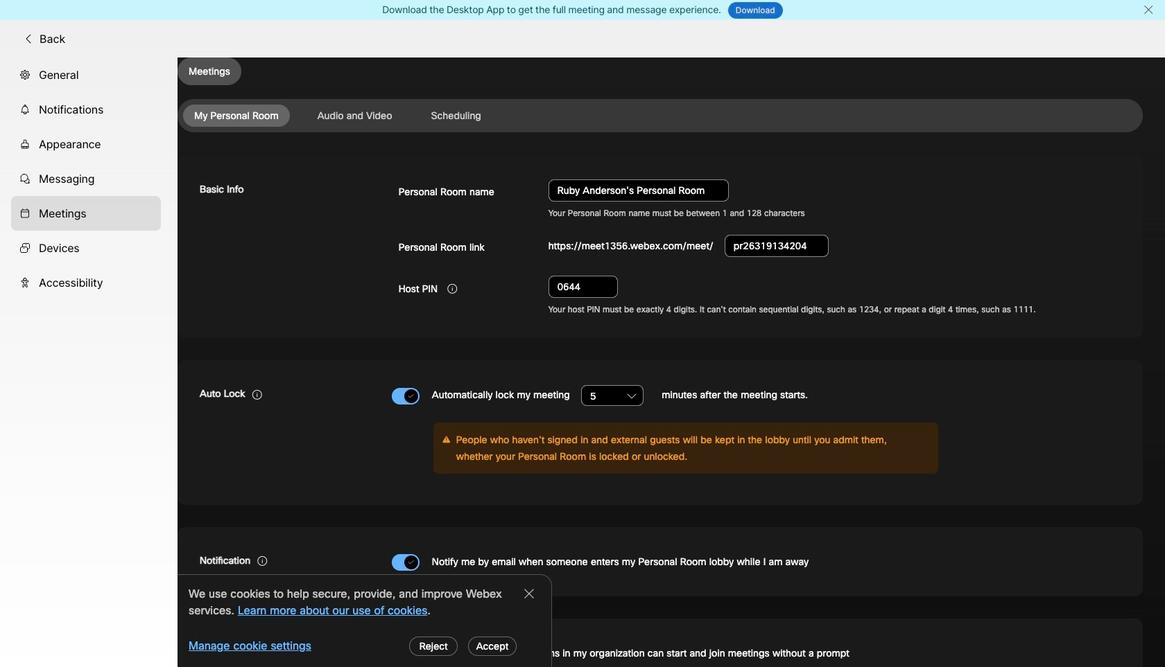 Task type: vqa. For each thing, say whether or not it's contained in the screenshot.
tab list
no



Task type: describe. For each thing, give the bounding box(es) containing it.
cancel_16 image
[[1143, 4, 1154, 15]]

meetings tab
[[11, 196, 161, 231]]

accessibility tab
[[11, 265, 161, 300]]

settings navigation
[[0, 57, 178, 668]]

messaging tab
[[11, 161, 161, 196]]



Task type: locate. For each thing, give the bounding box(es) containing it.
appearance tab
[[11, 127, 161, 161]]

general tab
[[11, 57, 161, 92]]

devices tab
[[11, 231, 161, 265]]

notifications tab
[[11, 92, 161, 127]]



